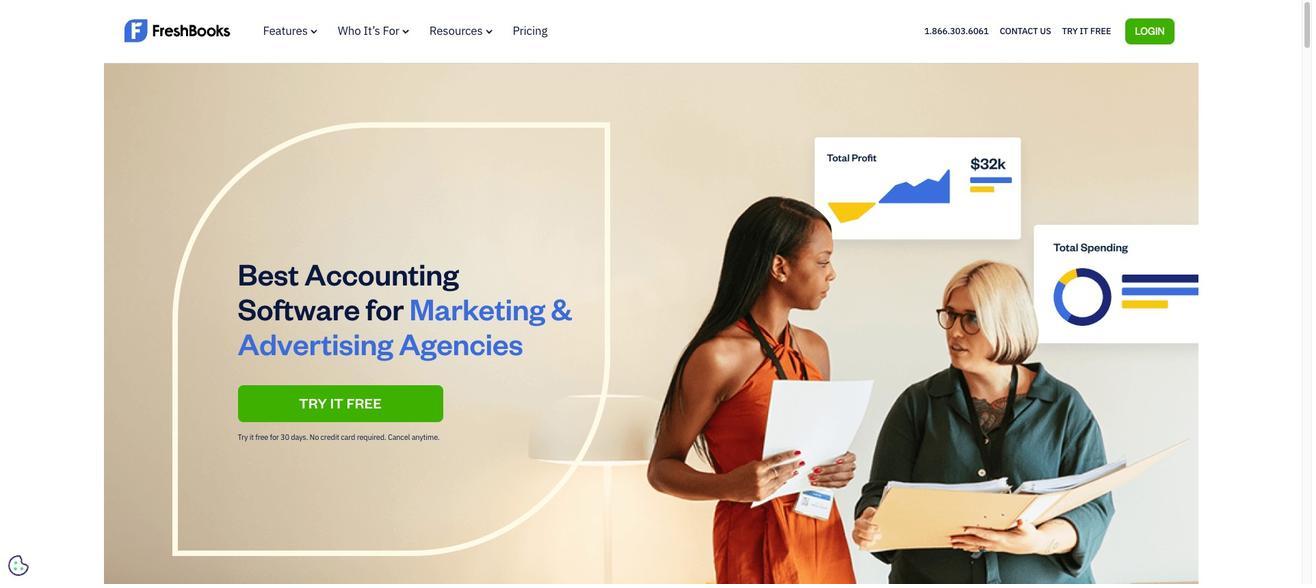 Task type: locate. For each thing, give the bounding box(es) containing it.
it for free
[[250, 433, 254, 442]]

contact us
[[1000, 25, 1051, 37]]

advertising
[[238, 324, 393, 362]]

try it free link
[[1062, 22, 1111, 40]]

for
[[366, 289, 404, 327], [270, 433, 279, 442]]

free right it
[[347, 394, 382, 412]]

0 vertical spatial free
[[1090, 25, 1111, 37]]

it right us
[[1080, 25, 1088, 37]]

try it free link
[[238, 386, 443, 422]]

0 horizontal spatial for
[[270, 433, 279, 442]]

cancel
[[388, 433, 410, 442]]

for inside best accounting software for
[[366, 289, 404, 327]]

1 horizontal spatial it
[[1080, 25, 1088, 37]]

try for try it free
[[299, 394, 327, 412]]

try for try it free for 30 days. no credit card required. cancel anytime.
[[238, 433, 248, 442]]

1 vertical spatial it
[[250, 433, 254, 442]]

1 horizontal spatial free
[[1090, 25, 1111, 37]]

who it's for link
[[338, 23, 409, 38]]

card
[[341, 433, 355, 442]]

who
[[338, 23, 361, 38]]

free left login
[[1090, 25, 1111, 37]]

free
[[1090, 25, 1111, 37], [347, 394, 382, 412]]

0 vertical spatial it
[[1080, 25, 1088, 37]]

1.866.303.6061
[[924, 25, 989, 37]]

try it free
[[299, 394, 382, 412]]

try it free for 30 days. no credit card required. cancel anytime.
[[238, 433, 440, 442]]

marketing & advertising agencies
[[238, 289, 572, 362]]

pricing
[[513, 23, 547, 38]]

it
[[1080, 25, 1088, 37], [250, 433, 254, 442]]

1 horizontal spatial try
[[299, 394, 327, 412]]

try right us
[[1062, 25, 1078, 37]]

0 horizontal spatial it
[[250, 433, 254, 442]]

resources link
[[429, 23, 492, 38]]

1 vertical spatial for
[[270, 433, 279, 442]]

us
[[1040, 25, 1051, 37]]

it
[[330, 394, 344, 412]]

best accounting software for
[[238, 254, 459, 327]]

cookie preferences image
[[8, 556, 29, 577]]

1 vertical spatial try
[[299, 394, 327, 412]]

days.
[[291, 433, 308, 442]]

software
[[238, 289, 360, 327]]

0 vertical spatial try
[[1062, 25, 1078, 37]]

1 horizontal spatial for
[[366, 289, 404, 327]]

2 horizontal spatial try
[[1062, 25, 1078, 37]]

0 vertical spatial for
[[366, 289, 404, 327]]

1 vertical spatial free
[[347, 394, 382, 412]]

it left 'free'
[[250, 433, 254, 442]]

0 horizontal spatial free
[[347, 394, 382, 412]]

try left it
[[299, 394, 327, 412]]

2 vertical spatial try
[[238, 433, 248, 442]]

try
[[1062, 25, 1078, 37], [299, 394, 327, 412], [238, 433, 248, 442]]

no
[[310, 433, 319, 442]]

try left 'free'
[[238, 433, 248, 442]]

for for free
[[270, 433, 279, 442]]

contact us link
[[1000, 22, 1051, 40]]

0 horizontal spatial try
[[238, 433, 248, 442]]

login link
[[1126, 18, 1174, 44]]



Task type: vqa. For each thing, say whether or not it's contained in the screenshot.
Software
yes



Task type: describe. For each thing, give the bounding box(es) containing it.
accounting
[[304, 254, 459, 292]]

credit
[[321, 433, 339, 442]]

free
[[255, 433, 268, 442]]

freshbooks logo image
[[124, 18, 230, 44]]

it's
[[363, 23, 380, 38]]

resources
[[429, 23, 483, 38]]

marketing
[[409, 289, 545, 327]]

who it's for
[[338, 23, 399, 38]]

30
[[281, 433, 289, 442]]

cookie consent banner dialog
[[10, 417, 216, 575]]

&
[[551, 289, 572, 327]]

features link
[[263, 23, 317, 38]]

try it free
[[1062, 25, 1111, 37]]

free for try it free
[[1090, 25, 1111, 37]]

try for try it free
[[1062, 25, 1078, 37]]

contact
[[1000, 25, 1038, 37]]

free for try it free
[[347, 394, 382, 412]]

pricing link
[[513, 23, 547, 38]]

agencies
[[399, 324, 523, 362]]

anytime.
[[412, 433, 440, 442]]

for for software
[[366, 289, 404, 327]]

required.
[[357, 433, 386, 442]]

for
[[383, 23, 399, 38]]

1.866.303.6061 link
[[924, 25, 989, 37]]

best
[[238, 254, 299, 292]]

features
[[263, 23, 308, 38]]

it for free
[[1080, 25, 1088, 37]]

login
[[1135, 24, 1165, 37]]



